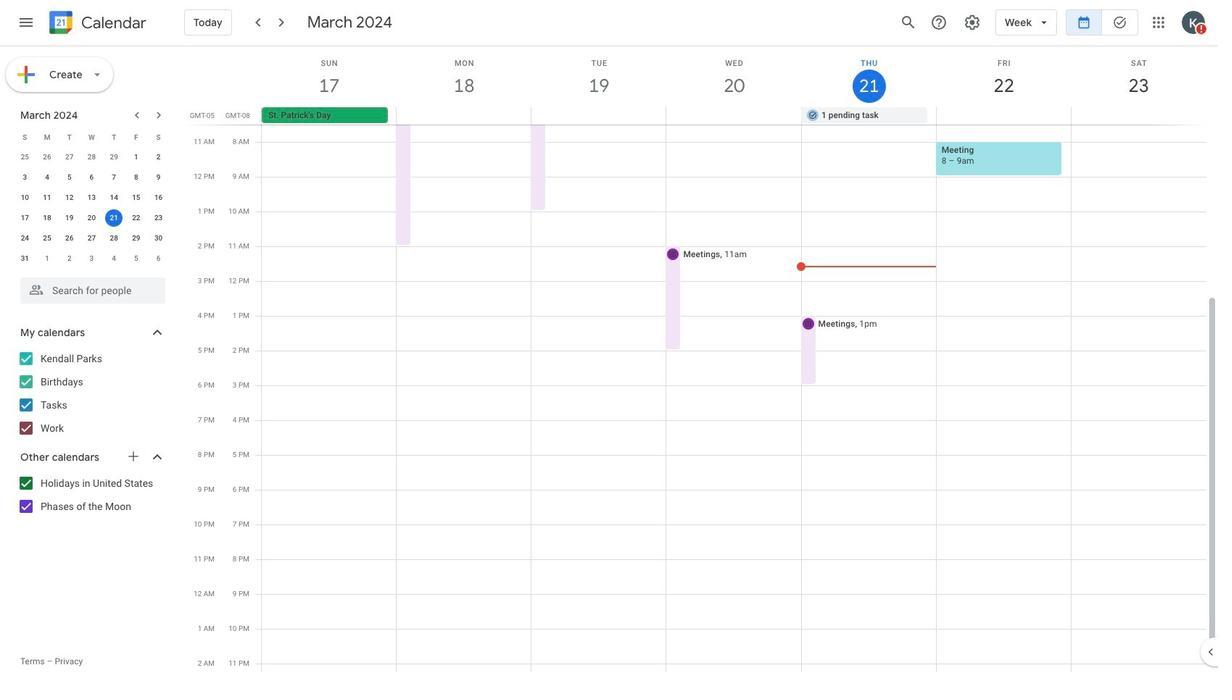 Task type: locate. For each thing, give the bounding box(es) containing it.
heading
[[78, 14, 146, 32]]

april 2 element
[[61, 250, 78, 268]]

13 element
[[83, 189, 100, 207]]

1 element
[[128, 149, 145, 166]]

2 element
[[150, 149, 167, 166]]

april 3 element
[[83, 250, 100, 268]]

22 element
[[128, 210, 145, 227]]

row group
[[14, 147, 170, 269]]

april 4 element
[[105, 250, 123, 268]]

row
[[255, 107, 1219, 125], [14, 127, 170, 147], [14, 147, 170, 168], [14, 168, 170, 188], [14, 188, 170, 208], [14, 208, 170, 228], [14, 228, 170, 249], [14, 249, 170, 269]]

24 element
[[16, 230, 34, 247]]

15 element
[[128, 189, 145, 207]]

february 27 element
[[61, 149, 78, 166]]

17 element
[[16, 210, 34, 227]]

16 element
[[150, 189, 167, 207]]

20 element
[[83, 210, 100, 227]]

28 element
[[105, 230, 123, 247]]

settings menu image
[[964, 14, 981, 31]]

25 element
[[38, 230, 56, 247]]

april 1 element
[[38, 250, 56, 268]]

21, today element
[[105, 210, 123, 227]]

3 element
[[16, 169, 34, 186]]

march 2024 grid
[[14, 127, 170, 269]]

grid
[[186, 46, 1219, 674]]

None search field
[[0, 272, 180, 304]]

23 element
[[150, 210, 167, 227]]

april 6 element
[[150, 250, 167, 268]]

february 28 element
[[83, 149, 100, 166]]

4 element
[[38, 169, 56, 186]]

11 element
[[38, 189, 56, 207]]

february 25 element
[[16, 149, 34, 166]]

cell
[[397, 107, 532, 125], [532, 107, 667, 125], [667, 107, 801, 125], [936, 107, 1071, 125], [1071, 107, 1206, 125], [103, 208, 125, 228]]



Task type: vqa. For each thing, say whether or not it's contained in the screenshot.
23 element
yes



Task type: describe. For each thing, give the bounding box(es) containing it.
10 element
[[16, 189, 34, 207]]

other calendars list
[[3, 472, 180, 519]]

26 element
[[61, 230, 78, 247]]

heading inside calendar element
[[78, 14, 146, 32]]

27 element
[[83, 230, 100, 247]]

19 element
[[61, 210, 78, 227]]

7 element
[[105, 169, 123, 186]]

my calendars list
[[3, 347, 180, 440]]

6 element
[[83, 169, 100, 186]]

april 5 element
[[128, 250, 145, 268]]

main drawer image
[[17, 14, 35, 31]]

12 element
[[61, 189, 78, 207]]

30 element
[[150, 230, 167, 247]]

9 element
[[150, 169, 167, 186]]

calendar element
[[46, 8, 146, 40]]

29 element
[[128, 230, 145, 247]]

cell inside the march 2024 grid
[[103, 208, 125, 228]]

Search for people text field
[[29, 278, 157, 304]]

18 element
[[38, 210, 56, 227]]

31 element
[[16, 250, 34, 268]]

february 26 element
[[38, 149, 56, 166]]

february 29 element
[[105, 149, 123, 166]]

add other calendars image
[[126, 450, 141, 464]]

5 element
[[61, 169, 78, 186]]

8 element
[[128, 169, 145, 186]]

14 element
[[105, 189, 123, 207]]



